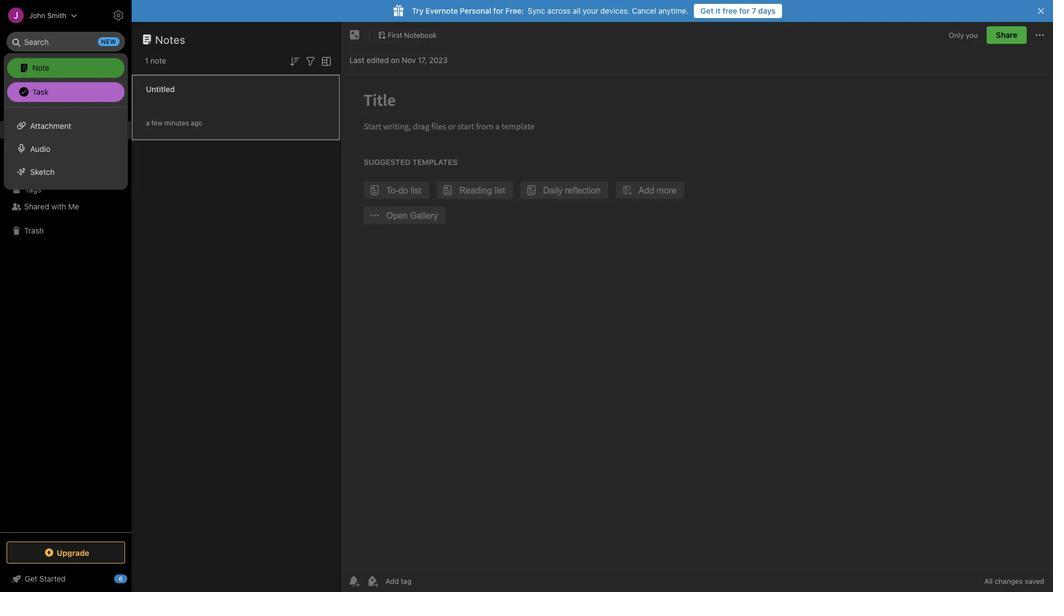 Task type: describe. For each thing, give the bounding box(es) containing it.
click to collapse image
[[128, 572, 136, 585]]

attachment
[[30, 121, 71, 130]]

17,
[[418, 56, 427, 65]]

View options field
[[317, 54, 333, 68]]

it
[[716, 6, 721, 15]]

last
[[349, 56, 364, 65]]

notes inside "link"
[[24, 125, 45, 134]]

notebooks
[[25, 167, 63, 176]]

started
[[39, 575, 66, 584]]

me
[[68, 202, 79, 211]]

new
[[101, 38, 116, 45]]

on
[[391, 56, 400, 65]]

share button
[[987, 26, 1027, 44]]

add a reminder image
[[347, 575, 360, 588]]

notebooks link
[[0, 163, 131, 180]]

note creation menu element
[[7, 56, 125, 104]]

john smith
[[29, 11, 66, 19]]

free:
[[506, 6, 524, 15]]

only you
[[949, 31, 978, 39]]

7
[[752, 6, 756, 15]]

edited
[[366, 56, 389, 65]]

note button
[[7, 58, 125, 78]]

new search field
[[14, 32, 120, 52]]

settings image
[[112, 9, 125, 22]]

note
[[32, 63, 49, 72]]

changes
[[995, 577, 1023, 585]]

get for get it free for 7 days
[[700, 6, 714, 15]]

tags button
[[0, 180, 131, 198]]

Help and Learning task checklist field
[[0, 570, 132, 588]]

Search text field
[[14, 32, 117, 52]]

add filters image
[[304, 55, 317, 68]]

shared with me link
[[0, 198, 131, 216]]

audio
[[30, 144, 50, 153]]

new
[[24, 63, 40, 72]]

cancel
[[632, 6, 656, 15]]

get started
[[25, 575, 66, 584]]

expand note image
[[348, 29, 361, 42]]

tags
[[25, 185, 41, 194]]

across
[[547, 6, 571, 15]]

your
[[583, 6, 598, 15]]

get for get started
[[25, 575, 37, 584]]

note
[[150, 56, 166, 65]]

nov
[[402, 56, 416, 65]]

days
[[758, 6, 776, 15]]

few
[[151, 119, 162, 127]]

all
[[573, 6, 581, 15]]

try
[[412, 6, 424, 15]]

for for free:
[[493, 6, 503, 15]]

all
[[984, 577, 993, 585]]

shared with me
[[24, 202, 79, 211]]

untitled
[[146, 85, 175, 94]]

upgrade
[[57, 548, 89, 557]]



Task type: vqa. For each thing, say whether or not it's contained in the screenshot.
'Main' element
no



Task type: locate. For each thing, give the bounding box(es) containing it.
0 vertical spatial get
[[700, 6, 714, 15]]

minutes
[[164, 119, 189, 127]]

with
[[51, 202, 66, 211]]

get inside help and learning task checklist field
[[25, 575, 37, 584]]

trash
[[24, 226, 44, 235]]

notebook
[[404, 31, 437, 39]]

audio button
[[4, 137, 128, 160]]

for left free:
[[493, 6, 503, 15]]

free
[[722, 6, 737, 15]]

notes up tasks
[[24, 125, 45, 134]]

note window element
[[341, 22, 1053, 592]]

notes
[[155, 33, 185, 46], [24, 125, 45, 134]]

0 horizontal spatial for
[[493, 6, 503, 15]]

devices.
[[600, 6, 630, 15]]

more actions image
[[1033, 29, 1046, 42]]

2 for from the left
[[739, 6, 750, 15]]

try evernote personal for free: sync across all your devices. cancel anytime.
[[412, 6, 688, 15]]

get inside button
[[700, 6, 714, 15]]

you
[[966, 31, 978, 39]]

tree containing home
[[0, 86, 132, 532]]

1 horizontal spatial for
[[739, 6, 750, 15]]

ago
[[191, 119, 202, 127]]

0 horizontal spatial get
[[25, 575, 37, 584]]

attachment button
[[4, 114, 128, 137]]

anytime.
[[658, 6, 688, 15]]

shared
[[24, 202, 49, 211]]

Sort options field
[[288, 54, 301, 68]]

sketch
[[30, 167, 54, 176]]

saved
[[1025, 577, 1044, 585]]

6
[[119, 576, 123, 583]]

notes up note
[[155, 33, 185, 46]]

first
[[388, 31, 402, 39]]

for inside button
[[739, 6, 750, 15]]

notes link
[[0, 121, 131, 139]]

1 for from the left
[[493, 6, 503, 15]]

1 vertical spatial notes
[[24, 125, 45, 134]]

tasks
[[24, 143, 44, 152]]

get it free for 7 days
[[700, 6, 776, 15]]

add tag image
[[366, 575, 379, 588]]

get left started
[[25, 575, 37, 584]]

2023
[[429, 56, 448, 65]]

evernote
[[426, 6, 458, 15]]

all changes saved
[[984, 577, 1044, 585]]

last edited on nov 17, 2023
[[349, 56, 448, 65]]

expand notebooks image
[[3, 167, 12, 176]]

1
[[145, 56, 148, 65]]

upgrade button
[[7, 542, 125, 564]]

Add filters field
[[304, 54, 317, 68]]

0 horizontal spatial notes
[[24, 125, 45, 134]]

1 horizontal spatial get
[[700, 6, 714, 15]]

home link
[[0, 86, 132, 104]]

for for 7
[[739, 6, 750, 15]]

first notebook button
[[374, 27, 441, 43]]

for
[[493, 6, 503, 15], [739, 6, 750, 15]]

tasks button
[[0, 139, 131, 156]]

first notebook
[[388, 31, 437, 39]]

personal
[[460, 6, 491, 15]]

tree
[[0, 86, 132, 532]]

get it free for 7 days button
[[694, 4, 782, 18]]

0 vertical spatial notes
[[155, 33, 185, 46]]

a
[[146, 119, 150, 127]]

sync
[[528, 6, 545, 15]]

a few minutes ago
[[146, 119, 202, 127]]

get left it
[[700, 6, 714, 15]]

task button
[[7, 82, 125, 102]]

More actions field
[[1033, 26, 1046, 44]]

Add tag field
[[384, 577, 467, 586]]

smith
[[47, 11, 66, 19]]

task
[[32, 87, 49, 96]]

new button
[[7, 58, 125, 77]]

get
[[700, 6, 714, 15], [25, 575, 37, 584]]

trash link
[[0, 222, 131, 240]]

1 vertical spatial get
[[25, 575, 37, 584]]

1 note
[[145, 56, 166, 65]]

john
[[29, 11, 45, 19]]

sketch button
[[4, 160, 128, 183]]

Note Editor text field
[[341, 75, 1053, 570]]

1 horizontal spatial notes
[[155, 33, 185, 46]]

share
[[996, 30, 1017, 39]]

only
[[949, 31, 964, 39]]

tooltip
[[265, 29, 324, 50]]

home
[[24, 90, 45, 99]]

Account field
[[0, 4, 77, 26]]

for left 7
[[739, 6, 750, 15]]



